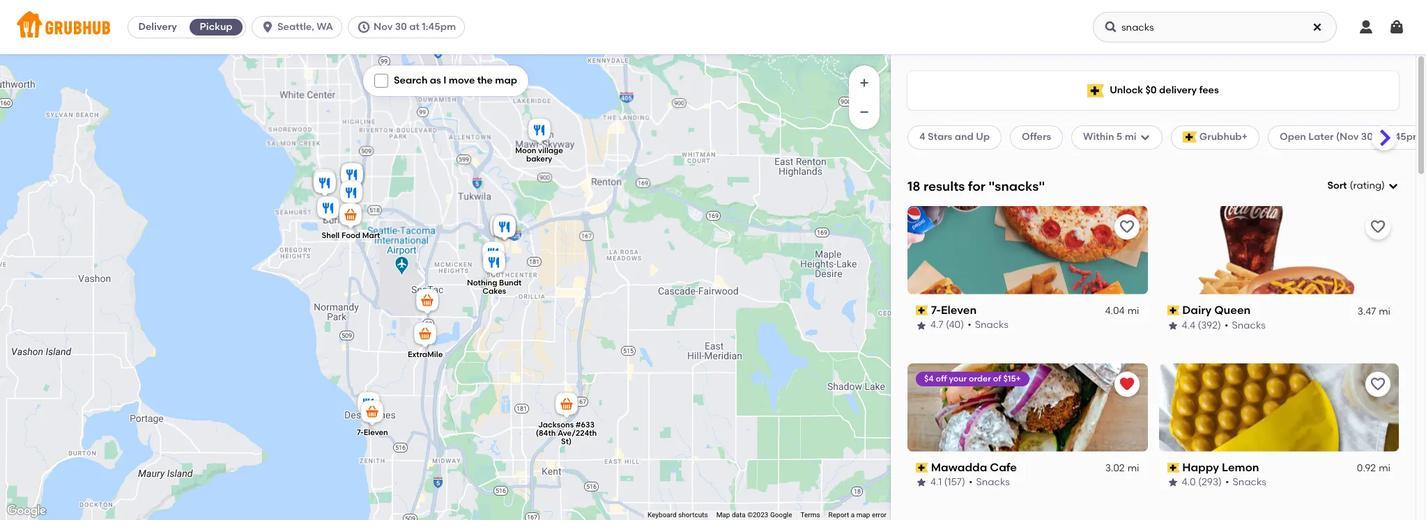 Task type: locate. For each thing, give the bounding box(es) containing it.
0 vertical spatial map
[[495, 75, 517, 86]]

grubhub plus flag logo image
[[1088, 84, 1105, 97], [1183, 132, 1197, 143]]

(40)
[[946, 320, 964, 331]]

1 vertical spatial 7-
[[357, 428, 364, 438]]

marina market & deli image
[[355, 390, 383, 421]]

#633
[[576, 421, 595, 430]]

star icon image for 7-eleven
[[916, 320, 927, 332]]

$15+
[[1004, 374, 1021, 384]]

save this restaurant image
[[1119, 219, 1135, 236], [1370, 376, 1387, 393]]

snacks for lemon
[[1233, 477, 1267, 489]]

7-eleven logo image
[[908, 206, 1148, 295]]

30 right nov
[[395, 21, 407, 33]]

village
[[538, 146, 563, 155]]

svg image for nov 30 at 1:45pm
[[357, 20, 371, 34]]

7- down the marina market & deli image
[[357, 428, 364, 438]]

None field
[[1328, 179, 1399, 193]]

star icon image for happy lemon
[[1168, 478, 1179, 489]]

mi right 3.02
[[1128, 463, 1140, 475]]

open later (nov 30 at 1:45pm)
[[1280, 131, 1426, 143]]

subscription pass image left mawadda on the bottom right of the page
[[916, 464, 929, 473]]

mi right 5
[[1125, 131, 1137, 143]]

order
[[969, 374, 991, 384]]

0 horizontal spatial 7-eleven
[[357, 428, 388, 438]]

0 horizontal spatial grubhub plus flag logo image
[[1088, 84, 1105, 97]]

0 horizontal spatial map
[[495, 75, 517, 86]]

star icon image left 4.1
[[916, 478, 927, 489]]

subscription pass image for dairy queen
[[1168, 306, 1180, 316]]

• snacks down the cafe
[[969, 477, 1010, 489]]

a
[[851, 512, 855, 520]]

at inside button
[[409, 21, 420, 33]]

(157)
[[944, 477, 966, 489]]

(293)
[[1199, 477, 1222, 489]]

1 vertical spatial save this restaurant image
[[1370, 376, 1387, 393]]

• snacks down lemon
[[1226, 477, 1267, 489]]

food
[[342, 231, 361, 240]]

1 vertical spatial at
[[1376, 131, 1386, 143]]

7-eleven up (40)
[[931, 304, 977, 317]]

save this restaurant button for dairy queen
[[1366, 215, 1391, 240]]

• snacks for lemon
[[1226, 477, 1267, 489]]

1 vertical spatial 30
[[1362, 131, 1374, 143]]

mi for happy lemon
[[1379, 463, 1391, 475]]

1 horizontal spatial 7-eleven
[[931, 304, 977, 317]]

off
[[936, 374, 947, 384]]

jacksons #633 (84th ave/224th st) image
[[553, 391, 581, 421]]

dairy queen image
[[310, 167, 338, 198]]

1 horizontal spatial save this restaurant image
[[1370, 376, 1387, 393]]

mi right 4.04
[[1128, 305, 1140, 317]]

map region
[[0, 0, 1045, 521]]

1 vertical spatial map
[[857, 512, 871, 520]]

• for lemon
[[1226, 477, 1230, 489]]

0 horizontal spatial at
[[409, 21, 420, 33]]

within
[[1084, 131, 1115, 143]]

1:45pm
[[422, 21, 456, 33]]

subscription pass image for happy lemon
[[1168, 464, 1180, 473]]

plus icon image
[[858, 76, 872, 90]]

1 vertical spatial eleven
[[364, 428, 388, 438]]

star icon image left 4.0
[[1168, 478, 1179, 489]]

subscription pass image left dairy
[[1168, 306, 1180, 316]]

at
[[409, 21, 420, 33], [1376, 131, 1386, 143]]

0 vertical spatial eleven
[[941, 304, 977, 317]]

1 horizontal spatial at
[[1376, 131, 1386, 143]]

1 horizontal spatial 7-
[[931, 304, 941, 317]]

4.0
[[1182, 477, 1196, 489]]

google image
[[3, 503, 50, 521]]

svg image inside seattle, wa button
[[261, 20, 275, 34]]

map
[[495, 75, 517, 86], [857, 512, 871, 520]]

)
[[1382, 180, 1385, 192]]

within 5 mi
[[1084, 131, 1137, 143]]

your
[[949, 374, 967, 384]]

0.92
[[1357, 463, 1377, 475]]

at left "1:45pm"
[[409, 21, 420, 33]]

1 vertical spatial grubhub plus flag logo image
[[1183, 132, 1197, 143]]

4.04 mi
[[1105, 305, 1140, 317]]

snacks down the cafe
[[976, 477, 1010, 489]]

• snacks for cafe
[[969, 477, 1010, 489]]

happy lemon image
[[480, 240, 508, 270]]

map right the
[[495, 75, 517, 86]]

svg image inside nov 30 at 1:45pm button
[[357, 20, 371, 34]]

0 vertical spatial grubhub plus flag logo image
[[1088, 84, 1105, 97]]

terms
[[801, 512, 820, 520]]

moon village bakery
[[515, 146, 563, 163]]

eleven
[[941, 304, 977, 317], [364, 428, 388, 438]]

subscription pass image for mawadda cafe
[[916, 464, 929, 473]]

star icon image left 4.7
[[916, 320, 927, 332]]

0 horizontal spatial svg image
[[261, 20, 275, 34]]

subscription pass image up $4
[[916, 306, 929, 316]]

mi right 0.92
[[1379, 463, 1391, 475]]

0 vertical spatial 7-eleven
[[931, 304, 977, 317]]

7-
[[931, 304, 941, 317], [357, 428, 364, 438]]

7- up 4.7
[[931, 304, 941, 317]]

star icon image left "4.4"
[[1168, 320, 1179, 332]]

extramile image
[[411, 320, 439, 351]]

eleven down the marina market & deli image
[[364, 428, 388, 438]]

•
[[968, 320, 972, 331], [1225, 320, 1229, 331], [969, 477, 973, 489], [1226, 477, 1230, 489]]

30 right (nov
[[1362, 131, 1374, 143]]

grubhub plus flag logo image left unlock
[[1088, 84, 1105, 97]]

main navigation navigation
[[0, 0, 1427, 54]]

18
[[908, 178, 921, 194]]

• snacks
[[968, 320, 1009, 331], [1225, 320, 1266, 331], [969, 477, 1010, 489], [1226, 477, 1267, 489]]

• down the queen
[[1225, 320, 1229, 331]]

• snacks for queen
[[1225, 320, 1266, 331]]

1 vertical spatial 7-eleven
[[357, 428, 388, 438]]

google
[[770, 512, 792, 520]]

sort ( rating )
[[1328, 180, 1385, 192]]

dairy queen
[[1183, 304, 1251, 317]]

0 horizontal spatial 7-
[[357, 428, 364, 438]]

move
[[449, 75, 475, 86]]

at left the 1:45pm)
[[1376, 131, 1386, 143]]

0 horizontal spatial 30
[[395, 21, 407, 33]]

4.1 (157)
[[931, 477, 966, 489]]

rating
[[1354, 180, 1382, 192]]

map data ©2023 google
[[717, 512, 792, 520]]

subscription pass image
[[916, 306, 929, 316], [1168, 306, 1180, 316], [916, 464, 929, 473], [1168, 464, 1180, 473]]

3.02 mi
[[1106, 463, 1140, 475]]

0 horizontal spatial eleven
[[364, 428, 388, 438]]

• down mawadda cafe
[[969, 477, 973, 489]]

0 vertical spatial at
[[409, 21, 420, 33]]

snacks right (40)
[[975, 320, 1009, 331]]

7-eleven down the marina market & deli image
[[357, 428, 388, 438]]

open
[[1280, 131, 1307, 143]]

royce' washington - westfield southcenter mall image
[[491, 213, 519, 244]]

map right a
[[857, 512, 871, 520]]

mi right 3.47
[[1379, 305, 1391, 317]]

moon village bakery image
[[526, 116, 554, 147]]

0 vertical spatial 7-
[[931, 304, 941, 317]]

1 horizontal spatial svg image
[[357, 20, 371, 34]]

30 inside button
[[395, 21, 407, 33]]

delivery
[[138, 21, 177, 33]]

• snacks down the queen
[[1225, 320, 1266, 331]]

• for cafe
[[969, 477, 973, 489]]

• right (40)
[[968, 320, 972, 331]]

3.02
[[1106, 463, 1125, 475]]

(
[[1350, 180, 1354, 192]]

happy lemon
[[1183, 461, 1260, 475]]

snacks for queen
[[1232, 320, 1266, 331]]

(392)
[[1198, 320, 1222, 331]]

snacks down the queen
[[1232, 320, 1266, 331]]

0 vertical spatial save this restaurant image
[[1119, 219, 1135, 236]]

sort
[[1328, 180, 1347, 192]]

dairy
[[1183, 304, 1212, 317]]

$0
[[1146, 84, 1157, 96]]

grubhub plus flag logo image for unlock $0 delivery fees
[[1088, 84, 1105, 97]]

4.4
[[1182, 320, 1196, 331]]

snacks
[[975, 320, 1009, 331], [1232, 320, 1266, 331], [976, 477, 1010, 489], [1233, 477, 1267, 489]]

snacks down lemon
[[1233, 477, 1267, 489]]

auntie anne's image
[[491, 213, 519, 244]]

7-eleven
[[931, 304, 977, 317], [357, 428, 388, 438]]

queen
[[1215, 304, 1251, 317]]

0 vertical spatial 30
[[395, 21, 407, 33]]

save this restaurant button for happy lemon
[[1366, 372, 1391, 397]]

• snacks right (40)
[[968, 320, 1009, 331]]

grubhub plus flag logo image left grubhub+
[[1183, 132, 1197, 143]]

0 horizontal spatial save this restaurant image
[[1119, 219, 1135, 236]]

lemon
[[1222, 461, 1260, 475]]

search
[[394, 75, 428, 86]]

save this restaurant button
[[1115, 215, 1140, 240], [1366, 215, 1391, 240], [1366, 372, 1391, 397]]

eleven up (40)
[[941, 304, 977, 317]]

pickup button
[[187, 16, 246, 38]]

$4
[[925, 374, 934, 384]]

subscription pass image left happy
[[1168, 464, 1180, 473]]

1 horizontal spatial grubhub plus flag logo image
[[1183, 132, 1197, 143]]

antojitos michalisco 1st ave image
[[338, 161, 366, 191]]

1 horizontal spatial 30
[[1362, 131, 1374, 143]]

snacks for cafe
[[976, 477, 1010, 489]]

• down the happy lemon
[[1226, 477, 1230, 489]]

svg image
[[1358, 19, 1375, 36], [261, 20, 275, 34], [357, 20, 371, 34]]

sea tac marathon image
[[413, 287, 441, 318]]

nothing bundt cakes image
[[480, 249, 508, 279]]

svg image
[[1389, 19, 1406, 36], [1104, 20, 1118, 34], [1312, 22, 1323, 33], [377, 77, 386, 85], [1140, 132, 1151, 143], [1388, 181, 1399, 192]]

30
[[395, 21, 407, 33], [1362, 131, 1374, 143]]

star icon image
[[916, 320, 927, 332], [1168, 320, 1179, 332], [916, 478, 927, 489], [1168, 478, 1179, 489]]



Task type: describe. For each thing, give the bounding box(es) containing it.
fees
[[1200, 84, 1219, 96]]

• snacks for eleven
[[968, 320, 1009, 331]]

1 horizontal spatial map
[[857, 512, 871, 520]]

search as i move the map
[[394, 75, 517, 86]]

• for eleven
[[968, 320, 972, 331]]

i
[[444, 75, 447, 86]]

seattle, wa
[[278, 21, 333, 33]]

seattle, wa button
[[252, 16, 348, 38]]

for
[[968, 178, 986, 194]]

save this restaurant button for 7-eleven
[[1115, 215, 1140, 240]]

nov 30 at 1:45pm
[[374, 21, 456, 33]]

©2023
[[748, 512, 769, 520]]

4.1
[[931, 477, 942, 489]]

dairy queen logo image
[[1159, 206, 1399, 295]]

up
[[976, 131, 990, 143]]

4.04
[[1105, 305, 1125, 317]]

saved restaurant image
[[1119, 376, 1135, 393]]

3.47 mi
[[1358, 305, 1391, 317]]

svg image inside field
[[1388, 181, 1399, 192]]

save this restaurant image
[[1370, 219, 1387, 236]]

report
[[829, 512, 849, 520]]

bundt
[[499, 279, 522, 288]]

extramile
[[408, 351, 443, 360]]

save this restaurant image for 7-eleven
[[1119, 219, 1135, 236]]

none field containing sort
[[1328, 179, 1399, 193]]

Search for food, convenience, alcohol... search field
[[1093, 12, 1337, 43]]

5
[[1117, 131, 1123, 143]]

save this restaurant image for happy lemon
[[1370, 376, 1387, 393]]

3.47
[[1358, 305, 1377, 317]]

mi for 7-eleven
[[1128, 305, 1140, 317]]

snacks for eleven
[[975, 320, 1009, 331]]

nov 30 at 1:45pm button
[[348, 16, 471, 38]]

4 stars and up
[[920, 131, 990, 143]]

pickup
[[200, 21, 233, 33]]

nothing
[[467, 279, 497, 288]]

mawadda cafe
[[931, 461, 1017, 475]]

7 eleven image
[[358, 398, 386, 429]]

delivery button
[[128, 16, 187, 38]]

results
[[924, 178, 965, 194]]

minus icon image
[[858, 105, 872, 119]]

nov
[[374, 21, 393, 33]]

star icon image for mawadda cafe
[[916, 478, 927, 489]]

moon
[[515, 146, 537, 155]]

4.4 (392)
[[1182, 320, 1222, 331]]

st)
[[561, 437, 572, 446]]

mi for dairy queen
[[1379, 305, 1391, 317]]

pierro bakery image
[[337, 179, 365, 210]]

7-eleven inside the map 'region'
[[357, 428, 388, 438]]

star icon image for dairy queen
[[1168, 320, 1179, 332]]

terms link
[[801, 512, 820, 520]]

jacksons #633 (84th ave/224th st)
[[536, 421, 597, 446]]

ronnie's market image
[[314, 194, 342, 225]]

map
[[717, 512, 730, 520]]

(84th
[[536, 429, 556, 438]]

mi for mawadda cafe
[[1128, 463, 1140, 475]]

later
[[1309, 131, 1334, 143]]

as
[[430, 75, 441, 86]]

happy lemon logo image
[[1159, 364, 1399, 452]]

grubhub plus flag logo image for grubhub+
[[1183, 132, 1197, 143]]

1 horizontal spatial eleven
[[941, 304, 977, 317]]

7- inside the map 'region'
[[357, 428, 364, 438]]

4.0 (293)
[[1182, 477, 1222, 489]]

stars
[[928, 131, 953, 143]]

(nov
[[1337, 131, 1359, 143]]

report a map error
[[829, 512, 887, 520]]

4.7 (40)
[[931, 320, 964, 331]]

svg image for seattle, wa
[[261, 20, 275, 34]]

mart
[[362, 231, 380, 240]]

offers
[[1022, 131, 1052, 143]]

mawadda cafe image
[[338, 161, 366, 191]]

the
[[477, 75, 493, 86]]

report a map error link
[[829, 512, 887, 520]]

seattle,
[[278, 21, 314, 33]]

jacksons
[[538, 421, 574, 430]]

subscription pass image for 7-eleven
[[916, 306, 929, 316]]

18 results for "snacks"
[[908, 178, 1045, 194]]

0.92 mi
[[1357, 463, 1391, 475]]

happy
[[1183, 461, 1220, 475]]

tacos el hass image
[[311, 169, 339, 200]]

bakery
[[526, 154, 552, 163]]

nothing bundt cakes
[[467, 279, 522, 296]]

eleven inside the map 'region'
[[364, 428, 388, 438]]

2 horizontal spatial svg image
[[1358, 19, 1375, 36]]

• for queen
[[1225, 320, 1229, 331]]

grubhub+
[[1200, 131, 1248, 143]]

data
[[732, 512, 746, 520]]

of
[[993, 374, 1002, 384]]

shell food mart
[[322, 231, 380, 240]]

mawadda cafe logo image
[[908, 364, 1148, 452]]

wa
[[317, 21, 333, 33]]

jamba image
[[487, 212, 515, 243]]

delivery
[[1160, 84, 1197, 96]]

keyboard shortcuts button
[[648, 511, 708, 521]]

4.7
[[931, 320, 944, 331]]

error
[[872, 512, 887, 520]]

cakes
[[483, 287, 506, 296]]

1:45pm)
[[1389, 131, 1426, 143]]

keyboard
[[648, 512, 677, 520]]

saved restaurant button
[[1115, 372, 1140, 397]]

ave/224th
[[558, 429, 597, 438]]

unlock
[[1110, 84, 1144, 96]]

mawadda
[[931, 461, 988, 475]]

$4 off your order of $15+
[[925, 374, 1021, 384]]

cafe
[[990, 461, 1017, 475]]

shell food mart image
[[337, 201, 365, 232]]

and
[[955, 131, 974, 143]]



Task type: vqa. For each thing, say whether or not it's contained in the screenshot.


